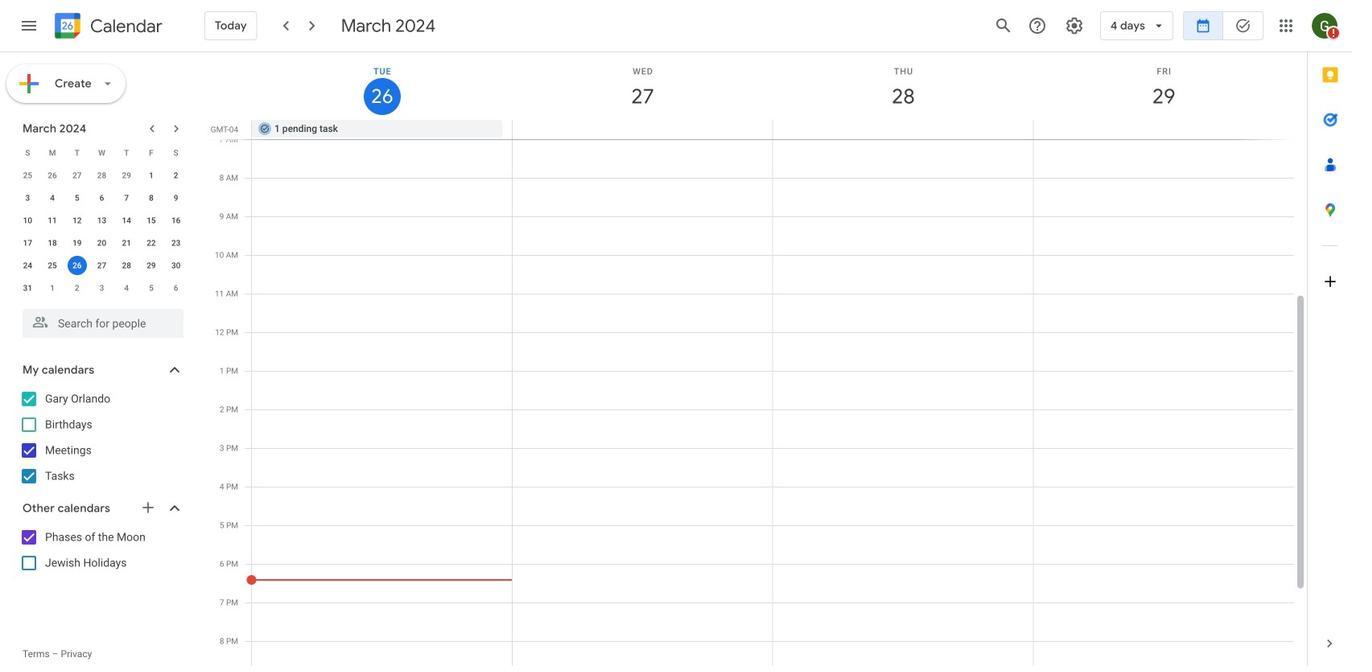 Task type: locate. For each thing, give the bounding box(es) containing it.
18 element
[[43, 233, 62, 253]]

25 element
[[43, 256, 62, 275]]

1 element
[[142, 166, 161, 185]]

16 element
[[166, 211, 186, 230]]

february 25 element
[[18, 166, 37, 185]]

27 element
[[92, 256, 111, 275]]

tab list
[[1308, 52, 1353, 622]]

None search field
[[0, 303, 200, 338]]

23 element
[[166, 233, 186, 253]]

cell
[[512, 120, 773, 139], [773, 120, 1033, 139], [1033, 120, 1294, 139], [65, 254, 89, 277]]

13 element
[[92, 211, 111, 230]]

february 26 element
[[43, 166, 62, 185]]

6 element
[[92, 188, 111, 208]]

cell inside march 2024 grid
[[65, 254, 89, 277]]

3 element
[[18, 188, 37, 208]]

row
[[245, 120, 1307, 139], [15, 142, 188, 164], [15, 164, 188, 187], [15, 187, 188, 209], [15, 209, 188, 232], [15, 232, 188, 254], [15, 254, 188, 277], [15, 277, 188, 300]]

february 27 element
[[67, 166, 87, 185]]

other calendars list
[[3, 525, 200, 576]]

february 29 element
[[117, 166, 136, 185]]

5 element
[[67, 188, 87, 208]]

heading inside calendar element
[[87, 17, 163, 36]]

24 element
[[18, 256, 37, 275]]

9 element
[[166, 188, 186, 208]]

14 element
[[117, 211, 136, 230]]

12 element
[[67, 211, 87, 230]]

april 5 element
[[142, 279, 161, 298]]

2 element
[[166, 166, 186, 185]]

29 element
[[142, 256, 161, 275]]

grid
[[206, 52, 1307, 667]]

april 4 element
[[117, 279, 136, 298]]

heading
[[87, 17, 163, 36]]

april 6 element
[[166, 279, 186, 298]]

17 element
[[18, 233, 37, 253]]

april 3 element
[[92, 279, 111, 298]]

row group
[[15, 164, 188, 300]]

15 element
[[142, 211, 161, 230]]

Search for people text field
[[32, 309, 174, 338]]



Task type: describe. For each thing, give the bounding box(es) containing it.
11 element
[[43, 211, 62, 230]]

19 element
[[67, 233, 87, 253]]

settings menu image
[[1065, 16, 1084, 35]]

april 1 element
[[43, 279, 62, 298]]

4 element
[[43, 188, 62, 208]]

28 element
[[117, 256, 136, 275]]

7 element
[[117, 188, 136, 208]]

march 2024 grid
[[15, 142, 188, 300]]

21 element
[[117, 233, 136, 253]]

22 element
[[142, 233, 161, 253]]

april 2 element
[[67, 279, 87, 298]]

30 element
[[166, 256, 186, 275]]

8 element
[[142, 188, 161, 208]]

my calendars list
[[3, 386, 200, 490]]

26, today element
[[67, 256, 87, 275]]

calendar element
[[52, 10, 163, 45]]

10 element
[[18, 211, 37, 230]]

31 element
[[18, 279, 37, 298]]

20 element
[[92, 233, 111, 253]]

add other calendars image
[[140, 500, 156, 516]]

february 28 element
[[92, 166, 111, 185]]

main drawer image
[[19, 16, 39, 35]]



Task type: vqa. For each thing, say whether or not it's contained in the screenshot.
3 Element
yes



